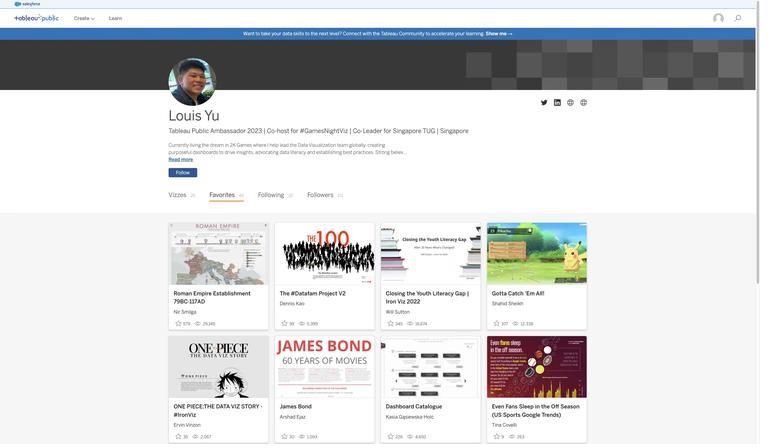 Task type: locate. For each thing, give the bounding box(es) containing it.
shahid
[[492, 301, 508, 307]]

your left 'learning.'
[[455, 31, 465, 36]]

for right leader
[[384, 127, 392, 135]]

workbook thumbnail image
[[169, 223, 269, 285], [275, 223, 375, 285], [381, 223, 481, 285], [488, 223, 587, 285], [169, 336, 269, 398], [275, 336, 375, 398], [381, 336, 481, 398], [488, 336, 587, 398]]

co- up help
[[267, 127, 277, 135]]

tableau right with
[[381, 31, 398, 36]]

tug
[[423, 127, 436, 135]]

followers
[[308, 192, 334, 199]]

Add Favorite button
[[386, 318, 405, 328]]

drive
[[225, 150, 235, 155]]

level?
[[330, 31, 342, 36]]

add favorite button down ervin
[[174, 432, 190, 442]]

create button
[[67, 9, 102, 28]]

workbook thumbnail image for empire
[[169, 223, 269, 285]]

the right with
[[373, 31, 380, 36]]

closing
[[386, 290, 406, 297]]

ervin
[[174, 422, 185, 428]]

show
[[486, 31, 499, 36]]

co- up globally,
[[353, 127, 363, 135]]

2 for from the left
[[384, 127, 392, 135]]

learn
[[109, 16, 122, 21]]

the up dashboards in the top left of the page
[[202, 142, 209, 148]]

your right 'take'
[[272, 31, 282, 36]]

vizzes
[[169, 192, 187, 199]]

add favorite button down tina
[[492, 432, 507, 442]]

even fans sleep in the off season (us sports google trends)
[[492, 404, 580, 418]]

the inside "closing the youth literacy gap | iron viz 2022"
[[407, 290, 416, 297]]

to inside currently living the dream in 2k games where i help lead the data visualization team globally, creating purposeful dashboards to drive insights, advocating data literacy and establishing best practices. strong believer of narratives
[[219, 150, 224, 155]]

insights,
[[236, 150, 254, 155]]

2023
[[248, 127, 262, 135]]

in up google
[[536, 404, 540, 410]]

0 vertical spatial in
[[225, 142, 229, 148]]

follow button
[[169, 168, 197, 177]]

Add Favorite button
[[280, 318, 296, 328], [492, 318, 510, 328], [174, 432, 190, 442], [492, 432, 507, 442]]

visualization
[[309, 142, 336, 148]]

the up literacy
[[290, 142, 297, 148]]

establishment
[[213, 290, 251, 297]]

99
[[290, 321, 295, 327]]

0 vertical spatial tableau
[[381, 31, 398, 36]]

ejaz
[[297, 414, 306, 420]]

ervin vinzon
[[174, 422, 201, 428]]

226
[[396, 435, 403, 440]]

all!
[[536, 290, 545, 297]]

2022
[[407, 299, 421, 305]]

shahid sheikh
[[492, 301, 524, 307]]

| right gap in the bottom right of the page
[[467, 290, 469, 297]]

data down lead
[[280, 150, 290, 155]]

| right "tug"
[[437, 127, 439, 135]]

with
[[363, 31, 372, 36]]

go to search image
[[728, 15, 749, 22]]

to left 'take'
[[256, 31, 260, 36]]

211
[[338, 193, 344, 198]]

579
[[183, 321, 190, 327]]

strong
[[376, 150, 390, 155]]

gotta catch 'em all!
[[492, 290, 545, 297]]

workbook thumbnail image for fans
[[488, 336, 587, 398]]

add favorite button containing 107
[[492, 318, 510, 328]]

add favorite button for the #datafam project v2
[[280, 318, 296, 328]]

one
[[174, 404, 186, 410]]

2 co- from the left
[[353, 127, 363, 135]]

singapore right "tug"
[[440, 127, 469, 135]]

dennis
[[280, 301, 295, 307]]

to down dream
[[219, 150, 224, 155]]

james
[[280, 404, 297, 410]]

4,693
[[416, 435, 426, 440]]

best
[[343, 150, 353, 155]]

read more
[[169, 157, 193, 163]]

kasia
[[386, 414, 398, 420]]

add favorite button containing 99
[[280, 318, 296, 328]]

co-
[[267, 127, 277, 135], [353, 127, 363, 135]]

1 vertical spatial in
[[536, 404, 540, 410]]

logo image
[[14, 14, 59, 22]]

32
[[289, 193, 293, 198]]

singapore left "tug"
[[393, 127, 422, 135]]

-
[[261, 404, 263, 410]]

1 horizontal spatial singapore
[[440, 127, 469, 135]]

0 horizontal spatial co-
[[267, 127, 277, 135]]

4,693 views element
[[405, 432, 429, 442]]

leader
[[363, 127, 383, 135]]

1 horizontal spatial your
[[455, 31, 465, 36]]

one piece:the data viz story - #ironviz link
[[174, 403, 264, 419]]

data left skills
[[283, 31, 292, 36]]

‫nir smilga‬‎
[[174, 309, 196, 315]]

1,093 views element
[[296, 432, 320, 442]]

arshad ejaz link
[[280, 411, 370, 421]]

games
[[237, 142, 252, 148]]

0 horizontal spatial your
[[272, 31, 282, 36]]

your
[[272, 31, 282, 36], [455, 31, 465, 36]]

0 horizontal spatial in
[[225, 142, 229, 148]]

sleep
[[519, 404, 534, 410]]

tableau up the currently
[[169, 127, 190, 135]]

2k
[[230, 142, 236, 148]]

345
[[396, 321, 403, 327]]

louis
[[169, 108, 202, 124]]

Add Favorite button
[[386, 432, 405, 442]]

currently
[[169, 142, 189, 148]]

the up 2022
[[407, 290, 416, 297]]

ervin vinzon link
[[174, 419, 264, 429]]

workbook thumbnail image for bond
[[275, 336, 375, 398]]

#ironviz
[[174, 412, 196, 418]]

1 vertical spatial data
[[280, 150, 290, 155]]

29,149 views element
[[192, 319, 218, 329]]

terry.turtle image
[[713, 13, 725, 25]]

even
[[492, 404, 505, 410]]

1 singapore from the left
[[393, 127, 422, 135]]

| right 2023 at left top
[[264, 127, 266, 135]]

roman
[[174, 290, 192, 297]]

add favorite button down shahid
[[492, 318, 510, 328]]

the #datafam project v2
[[280, 290, 346, 297]]

avatar image
[[169, 58, 217, 106]]

add favorite button down dennis
[[280, 318, 296, 328]]

1 horizontal spatial tableau
[[381, 31, 398, 36]]

Add Favorite button
[[280, 432, 296, 442]]

2 your from the left
[[455, 31, 465, 36]]

the left off
[[542, 404, 550, 410]]

1 horizontal spatial in
[[536, 404, 540, 410]]

off
[[552, 404, 560, 410]]

0 horizontal spatial tableau
[[169, 127, 190, 135]]

will sutton
[[386, 309, 410, 315]]

add favorite button for gotta catch 'em all!
[[492, 318, 510, 328]]

5,399 views element
[[296, 319, 320, 329]]

gąsiewska-
[[399, 414, 424, 420]]

in left the '2k'
[[225, 142, 229, 148]]

2 singapore from the left
[[440, 127, 469, 135]]

1 horizontal spatial for
[[384, 127, 392, 135]]

dennis kao
[[280, 301, 305, 307]]

add favorite button containing 35
[[174, 432, 190, 442]]

16,674
[[416, 321, 427, 327]]

learn link
[[102, 9, 129, 28]]

(us
[[492, 412, 502, 418]]

#datafam
[[291, 290, 318, 297]]

0 horizontal spatial for
[[291, 127, 299, 135]]

where
[[253, 142, 266, 148]]

tableau
[[381, 31, 398, 36], [169, 127, 190, 135]]

workbook thumbnail image for catch
[[488, 223, 587, 285]]

tableau public ambassador 2023  |  co-host for #gamesnightviz  |  co-leader for singapore tug | singapore
[[169, 127, 469, 135]]

1 horizontal spatial co-
[[353, 127, 363, 135]]

learning.
[[466, 31, 485, 36]]

narratives
[[174, 157, 195, 163]]

for right host
[[291, 127, 299, 135]]

add favorite button containing 9
[[492, 432, 507, 442]]

263 views element
[[507, 432, 527, 442]]

in inside currently living the dream in 2k games where i help lead the data visualization team globally, creating purposeful dashboards to drive insights, advocating data literacy and establishing best practices. strong believer of narratives
[[225, 142, 229, 148]]

the inside even fans sleep in the off season (us sports google trends)
[[542, 404, 550, 410]]

49
[[239, 193, 244, 198]]

salesforce logo image
[[14, 2, 40, 7]]

0 horizontal spatial singapore
[[393, 127, 422, 135]]

→
[[508, 31, 513, 36]]

catch
[[509, 290, 524, 297]]

practices.
[[354, 150, 375, 155]]

creating
[[368, 142, 385, 148]]

the
[[280, 290, 290, 297]]

| up globally,
[[350, 127, 352, 135]]

16,674 views element
[[405, 319, 430, 329]]

will sutton link
[[386, 306, 476, 316]]

youth
[[417, 290, 432, 297]]

kasia gąsiewska-holc link
[[386, 411, 476, 421]]



Task type: describe. For each thing, give the bounding box(es) containing it.
trends)
[[542, 412, 562, 418]]

want
[[243, 31, 255, 36]]

closing the youth literacy gap | iron viz 2022 link
[[386, 290, 476, 306]]

in inside even fans sleep in the off season (us sports google trends)
[[536, 404, 540, 410]]

data inside currently living the dream in 2k games where i help lead the data visualization team globally, creating purposeful dashboards to drive insights, advocating data literacy and establishing best practices. strong believer of narratives
[[280, 150, 290, 155]]

2,067 views element
[[190, 432, 214, 442]]

closing the youth literacy gap | iron viz 2022
[[386, 290, 469, 305]]

believer
[[391, 150, 408, 155]]

tina covelli
[[492, 422, 517, 428]]

james bond link
[[280, 403, 370, 411]]

the left next
[[311, 31, 318, 36]]

arshad ejaz
[[280, 414, 306, 420]]

viz
[[231, 404, 240, 410]]

iron
[[386, 299, 397, 305]]

roman empire establishment 79bc-117ad
[[174, 290, 251, 305]]

public
[[192, 127, 209, 135]]

lead
[[280, 142, 289, 148]]

35
[[183, 435, 188, 440]]

tina covelli link
[[492, 419, 582, 429]]

1 for from the left
[[291, 127, 299, 135]]

263
[[518, 435, 525, 440]]

show me link
[[486, 31, 507, 36]]

'em
[[525, 290, 535, 297]]

to right skills
[[305, 31, 310, 36]]

5,399
[[307, 321, 318, 327]]

story
[[241, 404, 259, 410]]

| inside "closing the youth literacy gap | iron viz 2022"
[[467, 290, 469, 297]]

workbook thumbnail image for #datafam
[[275, 223, 375, 285]]

covelli
[[503, 422, 517, 428]]

follow
[[176, 170, 190, 176]]

yu
[[205, 108, 220, 124]]

smilga‬‎
[[181, 309, 196, 315]]

and
[[307, 150, 315, 155]]

i
[[267, 142, 269, 148]]

workbook thumbnail image for catalogue
[[381, 336, 481, 398]]

sutton
[[395, 309, 410, 315]]

linkedin.com image
[[555, 99, 561, 106]]

empire
[[193, 290, 212, 297]]

to left accelerate
[[426, 31, 431, 36]]

of
[[169, 157, 173, 163]]

next
[[319, 31, 329, 36]]

create
[[74, 16, 89, 21]]

gap
[[456, 290, 466, 297]]

ambassador
[[210, 127, 246, 135]]

workbook thumbnail image for piece:the
[[169, 336, 269, 398]]

fans
[[506, 404, 518, 410]]

dashboard catalogue
[[386, 404, 442, 410]]

1 vertical spatial tableau
[[169, 127, 190, 135]]

dennis kao link
[[280, 298, 370, 308]]

add favorite button for even fans sleep in the off season (us sports google trends)
[[492, 432, 507, 442]]

data
[[216, 404, 230, 410]]

add favorite button for one piece:the data viz story - #ironviz
[[174, 432, 190, 442]]

skills
[[294, 31, 304, 36]]

kasia gąsiewska-holc
[[386, 414, 434, 420]]

gotta
[[492, 290, 507, 297]]

me
[[500, 31, 507, 36]]

dashboard
[[386, 404, 414, 410]]

more
[[181, 157, 193, 163]]

data
[[298, 142, 308, 148]]

currently living the dream in 2k games where i help lead the data visualization team globally, creating purposeful dashboards to drive insights, advocating data literacy and establishing best practices. strong believer of narratives
[[169, 142, 408, 163]]

1 your from the left
[[272, 31, 282, 36]]

catalogue
[[416, 404, 442, 410]]

datavizninja.webflow.io image
[[568, 99, 574, 106]]

#gamesnightviz
[[300, 127, 348, 135]]

will
[[386, 309, 394, 315]]

0 vertical spatial data
[[283, 31, 292, 36]]

2,067
[[201, 435, 211, 440]]

12,338 views element
[[510, 319, 536, 329]]

one piece:the data viz story - #ironviz
[[174, 404, 263, 418]]

dashboard catalogue link
[[386, 403, 476, 411]]

dashboards
[[193, 150, 218, 155]]

1 co- from the left
[[267, 127, 277, 135]]

12,338
[[521, 321, 534, 327]]

30
[[290, 435, 295, 440]]

piece:the
[[187, 404, 215, 410]]

bond
[[298, 404, 312, 410]]

dream
[[210, 142, 224, 148]]

twitter.com image
[[541, 99, 548, 106]]

globally,
[[349, 142, 367, 148]]

holc
[[424, 414, 434, 420]]

25
[[191, 193, 195, 198]]

gamesnightviz.webflow.io image
[[581, 99, 588, 106]]

season
[[561, 404, 580, 410]]

connect
[[343, 31, 362, 36]]

establishing
[[317, 150, 342, 155]]

community
[[399, 31, 425, 36]]

team
[[337, 142, 348, 148]]

107
[[502, 321, 509, 327]]

workbook thumbnail image for the
[[381, 223, 481, 285]]

Add Favorite button
[[174, 318, 192, 328]]

literacy
[[433, 290, 454, 297]]

living
[[190, 142, 201, 148]]

tina
[[492, 422, 502, 428]]



Task type: vqa. For each thing, say whether or not it's contained in the screenshot.


